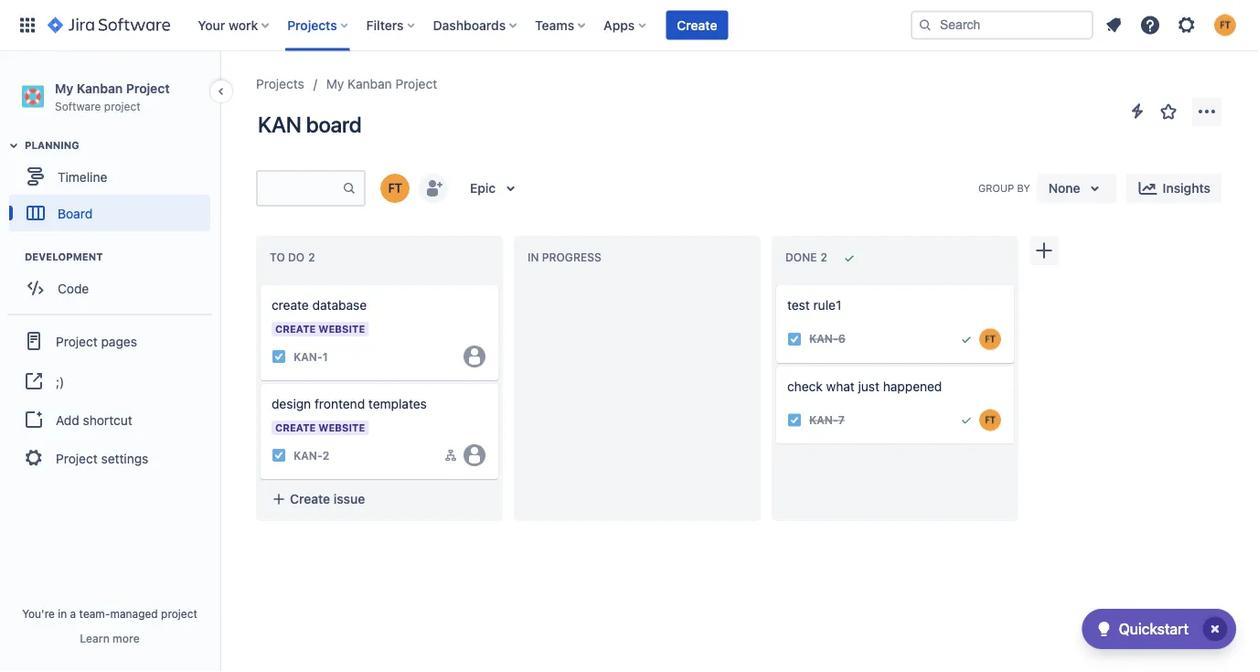 Task type: vqa. For each thing, say whether or not it's contained in the screenshot.
Search this board text field
yes



Task type: locate. For each thing, give the bounding box(es) containing it.
1 vertical spatial task image
[[787, 413, 802, 428]]

project pages link
[[7, 321, 212, 361]]

kan- for 1
[[294, 350, 322, 363]]

0 horizontal spatial my
[[55, 80, 73, 96]]

1 vertical spatial project
[[161, 607, 197, 620]]

by
[[1017, 182, 1030, 194]]

create inside primary element
[[677, 17, 717, 32]]

insights
[[1163, 181, 1211, 196]]

project inside my kanban project software project
[[126, 80, 170, 96]]

my up software
[[55, 80, 73, 96]]

create
[[677, 17, 717, 32], [290, 491, 330, 507]]

create issue image down the to
[[250, 272, 272, 294]]

my kanban project software project
[[55, 80, 170, 112]]

apps
[[604, 17, 635, 32]]

board
[[58, 206, 93, 221]]

create left issue
[[290, 491, 330, 507]]

create for create issue
[[290, 491, 330, 507]]

board
[[306, 112, 362, 137]]

0 vertical spatial projects
[[287, 17, 337, 32]]

more
[[113, 632, 140, 645]]

assignee: funky town image
[[979, 328, 1001, 350], [979, 409, 1001, 431]]

1 vertical spatial create
[[290, 491, 330, 507]]

done image
[[959, 332, 974, 346], [959, 413, 974, 428]]

0 vertical spatial assignee: funky town image
[[979, 328, 1001, 350]]

7
[[838, 414, 845, 427]]

task image left kan-6 link
[[787, 332, 802, 346]]

kan- up the create issue on the bottom left of the page
[[294, 449, 322, 462]]

project settings
[[56, 451, 148, 466]]

project pages
[[56, 334, 137, 349]]

1 create issue image from the left
[[250, 272, 272, 294]]

learn
[[80, 632, 110, 645]]

2 create issue image from the left
[[765, 272, 787, 294]]

kanban up board
[[348, 76, 392, 91]]

task image
[[787, 332, 802, 346], [787, 413, 802, 428], [272, 448, 286, 463]]

you're
[[22, 607, 55, 620]]

projects link
[[256, 73, 304, 95]]

task image left kan-7 link
[[787, 413, 802, 428]]

task image
[[272, 349, 286, 364]]

0 vertical spatial project
[[104, 99, 140, 112]]

my up board
[[326, 76, 344, 91]]

0 horizontal spatial create
[[290, 491, 330, 507]]

0 of 1 child issues complete image
[[443, 448, 458, 463]]

epic
[[470, 181, 496, 196]]

kan- right task icon
[[294, 350, 322, 363]]

0 vertical spatial done image
[[959, 332, 974, 346]]

kan- down what
[[809, 414, 838, 427]]

create issue image up test
[[765, 272, 787, 294]]

project inside my kanban project software project
[[104, 99, 140, 112]]

1 horizontal spatial my
[[326, 76, 344, 91]]

your
[[198, 17, 225, 32]]

kan-1
[[294, 350, 328, 363]]

create button
[[666, 11, 728, 40]]

kanban inside my kanban project software project
[[77, 80, 123, 96]]

add shortcut
[[56, 412, 132, 427]]

settings image
[[1176, 14, 1198, 36]]

jira software image
[[48, 14, 170, 36], [48, 14, 170, 36]]

insights button
[[1126, 174, 1222, 203]]

0 horizontal spatial project
[[104, 99, 140, 112]]

issue
[[334, 491, 365, 507]]

my inside "link"
[[326, 76, 344, 91]]

2 done image from the top
[[959, 413, 974, 428]]

quickstart
[[1119, 620, 1189, 638]]

banner
[[0, 0, 1258, 51]]

2 assignee: funky town image from the top
[[979, 409, 1001, 431]]

1 assignee: funky town image from the top
[[979, 328, 1001, 350]]

kan- for 7
[[809, 414, 838, 427]]

planning group
[[9, 138, 219, 237]]

0 vertical spatial create
[[677, 17, 717, 32]]

check what just happened
[[787, 379, 942, 394]]

1 vertical spatial done image
[[959, 413, 974, 428]]

0 horizontal spatial create issue image
[[250, 272, 272, 294]]

my for my kanban project
[[326, 76, 344, 91]]

your work
[[198, 17, 258, 32]]

learn more
[[80, 632, 140, 645]]

kan- inside kan-7 link
[[809, 414, 838, 427]]

1 done image from the top
[[959, 332, 974, 346]]

Search field
[[911, 11, 1094, 40]]

to do
[[270, 251, 305, 264]]

1 vertical spatial projects
[[256, 76, 304, 91]]

check
[[787, 379, 823, 394]]

my inside my kanban project software project
[[55, 80, 73, 96]]

my kanban project
[[326, 76, 437, 91]]

projects up kan
[[256, 76, 304, 91]]

in
[[528, 251, 539, 264]]

epic button
[[459, 174, 532, 203]]

happened
[[883, 379, 942, 394]]

projects up projects link in the left of the page
[[287, 17, 337, 32]]

help image
[[1139, 14, 1161, 36]]

kan- down rule1
[[809, 333, 838, 345]]

project
[[104, 99, 140, 112], [161, 607, 197, 620]]

test
[[787, 298, 810, 313]]

create right apps dropdown button
[[677, 17, 717, 32]]

1 horizontal spatial create issue image
[[765, 272, 787, 294]]

project right 'managed'
[[161, 607, 197, 620]]

unassigned image
[[464, 346, 486, 368]]

create database
[[272, 298, 367, 313]]

test rule1
[[787, 298, 842, 313]]

kan- inside kan-6 link
[[809, 333, 838, 345]]

kan-2 link
[[294, 448, 329, 463]]

unassigned image
[[464, 444, 486, 466]]

kanban
[[348, 76, 392, 91], [77, 80, 123, 96]]

2 vertical spatial task image
[[272, 448, 286, 463]]

0 horizontal spatial kanban
[[77, 80, 123, 96]]

insights image
[[1137, 177, 1159, 199]]

star kan board image
[[1158, 101, 1180, 123]]

projects inside dropdown button
[[287, 17, 337, 32]]

board link
[[9, 195, 210, 232]]

kanban up software
[[77, 80, 123, 96]]

do
[[288, 251, 305, 264]]

kan- inside kan-1 link
[[294, 350, 322, 363]]

1 horizontal spatial kanban
[[348, 76, 392, 91]]

1 vertical spatial assignee: funky town image
[[979, 409, 1001, 431]]

shortcut
[[83, 412, 132, 427]]

0 vertical spatial task image
[[787, 332, 802, 346]]

automations menu button icon image
[[1127, 100, 1148, 122]]

pages
[[101, 334, 137, 349]]

kan-
[[809, 333, 838, 345], [294, 350, 322, 363], [809, 414, 838, 427], [294, 449, 322, 462]]

assignee: funky town image for test rule1
[[979, 328, 1001, 350]]

timeline
[[58, 169, 107, 184]]

done image
[[959, 332, 974, 346], [959, 413, 974, 428]]

kanban inside "link"
[[348, 76, 392, 91]]

kan- inside kan-2 link
[[294, 449, 322, 462]]

add shortcut button
[[7, 402, 212, 438]]

1 horizontal spatial create
[[677, 17, 717, 32]]

design
[[272, 396, 311, 411]]

group
[[7, 314, 212, 484]]

project right software
[[104, 99, 140, 112]]

add people image
[[422, 177, 444, 199]]

my
[[326, 76, 344, 91], [55, 80, 73, 96]]

project
[[395, 76, 437, 91], [126, 80, 170, 96], [56, 334, 98, 349], [56, 451, 98, 466]]

1 vertical spatial done image
[[959, 413, 974, 428]]

task image left kan-2 link
[[272, 448, 286, 463]]

filters
[[366, 17, 404, 32]]

0 vertical spatial done image
[[959, 332, 974, 346]]

you're in a team-managed project
[[22, 607, 197, 620]]

create issue image
[[250, 272, 272, 294], [765, 272, 787, 294]]

code
[[58, 281, 89, 296]]



Task type: describe. For each thing, give the bounding box(es) containing it.
kan- for 6
[[809, 333, 838, 345]]

software
[[55, 99, 101, 112]]

what
[[826, 379, 855, 394]]

done element
[[785, 251, 831, 264]]

;)
[[56, 374, 64, 389]]

kan-2
[[294, 449, 329, 462]]

;) link
[[7, 361, 212, 402]]

kan
[[258, 112, 301, 137]]

dismiss quickstart image
[[1201, 614, 1230, 644]]

more image
[[1196, 101, 1218, 123]]

none
[[1049, 181, 1080, 196]]

6
[[838, 333, 846, 345]]

learn more button
[[80, 631, 140, 646]]

frontend
[[315, 396, 365, 411]]

settings
[[101, 451, 148, 466]]

appswitcher icon image
[[16, 14, 38, 36]]

1 done image from the top
[[959, 332, 974, 346]]

templates
[[368, 396, 427, 411]]

create
[[272, 298, 309, 313]]

a
[[70, 607, 76, 620]]

just
[[858, 379, 880, 394]]

projects button
[[282, 11, 355, 40]]

work
[[229, 17, 258, 32]]

assignee: funky town image for check what just happened
[[979, 409, 1001, 431]]

add
[[56, 412, 79, 427]]

kan- for 2
[[294, 449, 322, 462]]

kan-6 link
[[809, 331, 846, 347]]

create for create
[[677, 17, 717, 32]]

filters button
[[361, 11, 422, 40]]

in
[[58, 607, 67, 620]]

teams
[[535, 17, 574, 32]]

kan-7 link
[[809, 412, 845, 428]]

notifications image
[[1103, 14, 1125, 36]]

design frontend templates
[[272, 396, 427, 411]]

create issue image for create database
[[250, 272, 272, 294]]

0 of 1 child issues complete image
[[443, 448, 458, 463]]

create issue button
[[261, 483, 498, 516]]

create issue
[[290, 491, 365, 507]]

funky town image
[[380, 174, 410, 203]]

2
[[322, 449, 329, 462]]

your profile and settings image
[[1214, 14, 1236, 36]]

progress
[[542, 251, 601, 264]]

development
[[25, 251, 103, 263]]

timeline link
[[9, 158, 210, 195]]

project settings link
[[7, 438, 212, 478]]

quickstart button
[[1082, 609, 1236, 649]]

banner containing your work
[[0, 0, 1258, 51]]

code link
[[9, 270, 210, 307]]

create issue image for test rule1
[[765, 272, 787, 294]]

group by
[[978, 182, 1030, 194]]

kan-1 link
[[294, 349, 328, 364]]

development image
[[3, 246, 25, 268]]

task image for test rule1
[[787, 332, 802, 346]]

group
[[978, 182, 1014, 194]]

team-
[[79, 607, 110, 620]]

Search this board text field
[[258, 172, 342, 205]]

none button
[[1038, 174, 1117, 203]]

database
[[312, 298, 367, 313]]

2 done image from the top
[[959, 413, 974, 428]]

projects for projects dropdown button
[[287, 17, 337, 32]]

to do element
[[270, 251, 319, 264]]

in progress
[[528, 251, 601, 264]]

task image for check what just happened
[[787, 413, 802, 428]]

your work button
[[192, 11, 276, 40]]

apps button
[[598, 11, 653, 40]]

kanban for my kanban project software project
[[77, 80, 123, 96]]

to
[[270, 251, 285, 264]]

projects for projects link in the left of the page
[[256, 76, 304, 91]]

dashboards button
[[428, 11, 524, 40]]

my kanban project link
[[326, 73, 437, 95]]

kan board
[[258, 112, 362, 137]]

rule1
[[813, 298, 842, 313]]

group containing project pages
[[7, 314, 212, 484]]

managed
[[110, 607, 158, 620]]

1 horizontal spatial project
[[161, 607, 197, 620]]

teams button
[[530, 11, 593, 40]]

my for my kanban project software project
[[55, 80, 73, 96]]

primary element
[[11, 0, 911, 51]]

check image
[[1093, 618, 1115, 640]]

done
[[785, 251, 817, 264]]

search image
[[918, 18, 933, 32]]

create column image
[[1033, 240, 1055, 262]]

planning
[[25, 140, 79, 152]]

dashboards
[[433, 17, 506, 32]]

planning image
[[3, 135, 25, 157]]

kanban for my kanban project
[[348, 76, 392, 91]]

1
[[322, 350, 328, 363]]

development group
[[9, 250, 219, 312]]

kan-7
[[809, 414, 845, 427]]

kan-6
[[809, 333, 846, 345]]



